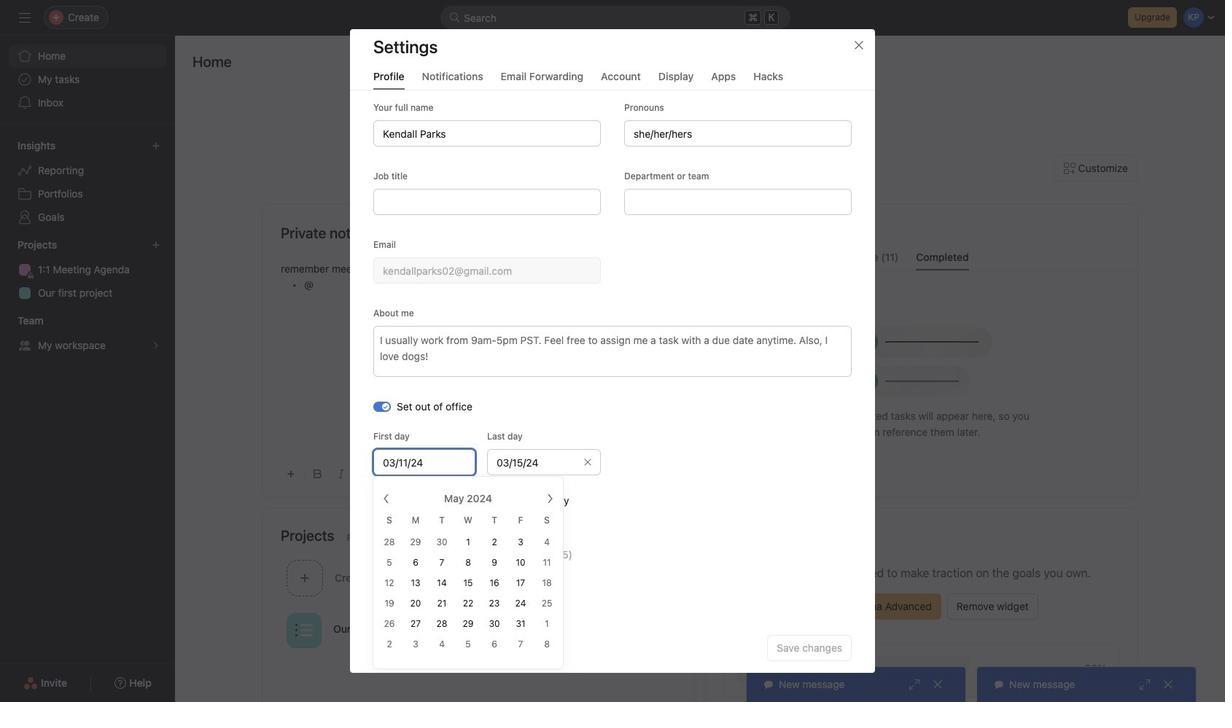 Task type: describe. For each thing, give the bounding box(es) containing it.
numbered list image
[[454, 470, 462, 479]]

next month image
[[544, 493, 556, 505]]

bulleted list image
[[430, 470, 439, 479]]

clear date image
[[584, 458, 592, 467]]

previous month image
[[381, 493, 392, 505]]

global element
[[0, 36, 175, 123]]

people image
[[493, 569, 511, 587]]

2 close image from the left
[[1163, 679, 1174, 691]]

Third-person pronouns (e.g. she/her/hers) text field
[[624, 120, 852, 147]]

underline image
[[360, 470, 369, 479]]



Task type: vqa. For each thing, say whether or not it's contained in the screenshot.
Numbered List IMAGE
yes



Task type: locate. For each thing, give the bounding box(es) containing it.
None text field
[[373, 449, 476, 476]]

decrease list indent image
[[477, 470, 486, 479]]

teams element
[[0, 308, 175, 360]]

0 horizontal spatial close image
[[932, 679, 944, 691]]

switch
[[373, 402, 391, 412]]

expand new message image for 1st close image
[[909, 679, 921, 691]]

increase list indent image
[[500, 470, 509, 479]]

code image
[[407, 470, 416, 479]]

projects element
[[0, 232, 175, 308]]

I usually work from 9am-5pm PST. Feel free to assign me a task with a due date anytime. Also, I love dogs! text field
[[373, 326, 852, 377]]

1 horizontal spatial expand new message image
[[1139, 679, 1151, 691]]

document
[[281, 261, 676, 452]]

expand new message image
[[909, 679, 921, 691], [1139, 679, 1151, 691]]

expand new message image for 1st close image from the right
[[1139, 679, 1151, 691]]

strikethrough image
[[384, 470, 392, 479]]

at mention image
[[573, 468, 584, 480]]

hide sidebar image
[[19, 12, 31, 23]]

1 close image from the left
[[932, 679, 944, 691]]

0 horizontal spatial expand new message image
[[909, 679, 921, 691]]

italics image
[[337, 470, 346, 479]]

close image
[[932, 679, 944, 691], [1163, 679, 1174, 691]]

close image
[[853, 39, 865, 51]]

1 horizontal spatial close image
[[1163, 679, 1174, 691]]

1 expand new message image from the left
[[909, 679, 921, 691]]

toolbar
[[281, 457, 676, 490]]

None text field
[[373, 120, 601, 147], [373, 189, 601, 215], [624, 189, 852, 215], [373, 258, 601, 284], [373, 120, 601, 147], [373, 189, 601, 215], [624, 189, 852, 215], [373, 258, 601, 284]]

bold image
[[314, 470, 322, 479]]

2 expand new message image from the left
[[1139, 679, 1151, 691]]

link image
[[524, 470, 533, 479]]

Optional text field
[[487, 449, 601, 476]]

list image
[[295, 622, 313, 639]]

insights element
[[0, 133, 175, 232]]

None checkbox
[[373, 497, 382, 506]]

prominent image
[[449, 12, 461, 23]]



